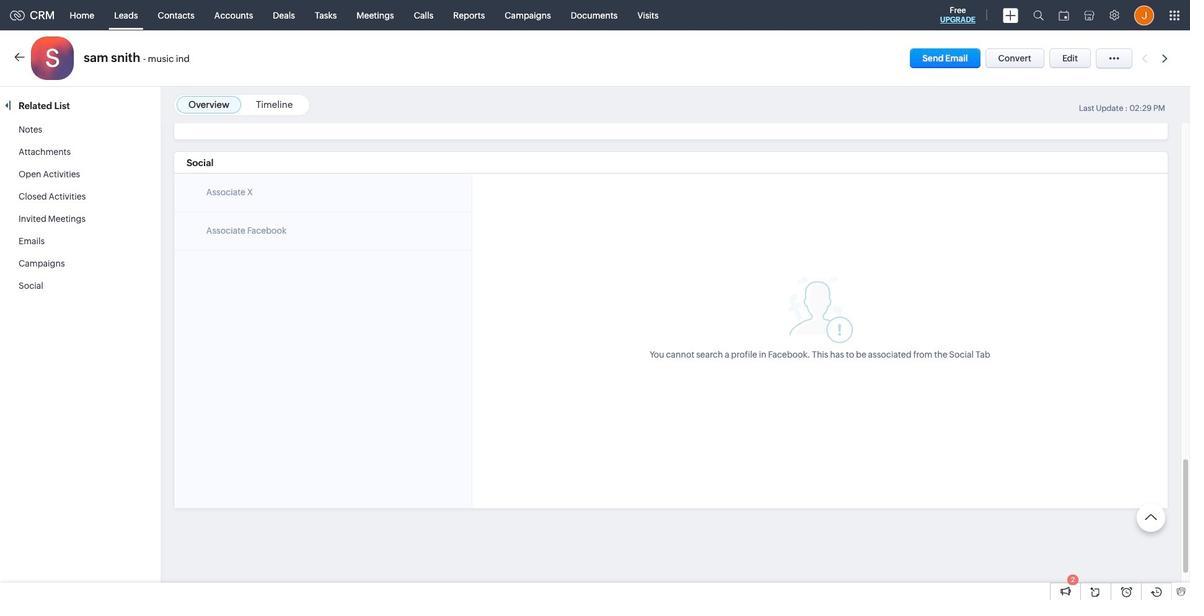 Task type: locate. For each thing, give the bounding box(es) containing it.
profile image
[[1135, 5, 1155, 25]]

search element
[[1027, 0, 1052, 30]]

logo image
[[10, 10, 25, 20]]

calendar image
[[1059, 10, 1070, 20]]

create menu image
[[1004, 8, 1019, 23]]



Task type: vqa. For each thing, say whether or not it's contained in the screenshot.
More Info
no



Task type: describe. For each thing, give the bounding box(es) containing it.
create menu element
[[996, 0, 1027, 30]]

previous record image
[[1143, 54, 1148, 62]]

search image
[[1034, 10, 1045, 20]]

profile element
[[1128, 0, 1162, 30]]

next record image
[[1163, 54, 1171, 62]]



